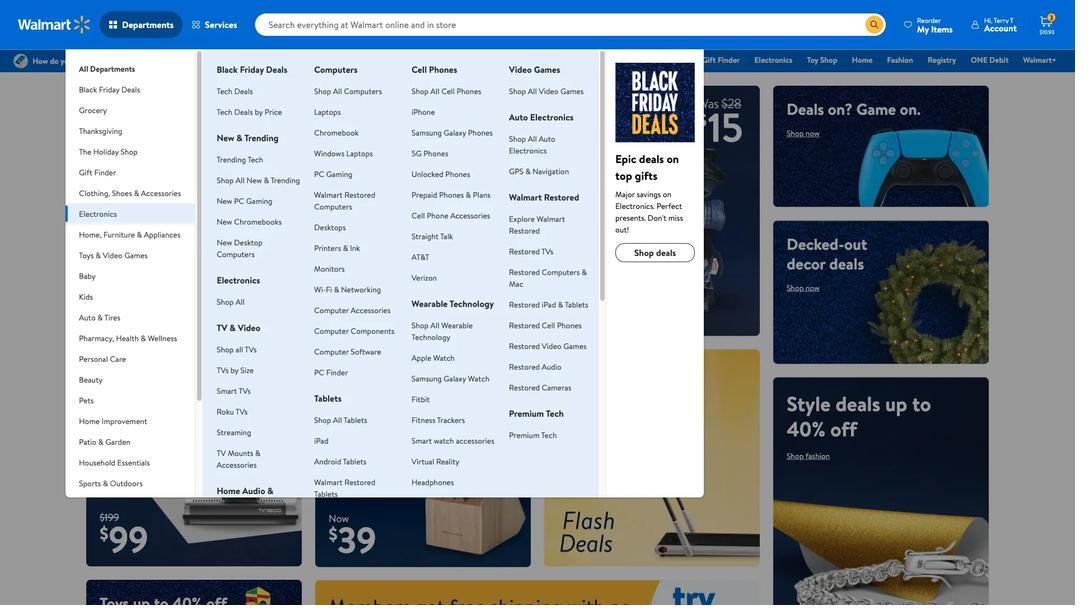 Task type: locate. For each thing, give the bounding box(es) containing it.
$10.93
[[1040, 28, 1055, 36]]

1 horizontal spatial ipad
[[542, 299, 556, 310]]

apple watch
[[412, 352, 455, 363]]

to for home
[[127, 280, 146, 308]]

shop now for home deals are served
[[329, 391, 362, 402]]

1 vertical spatial auto
[[539, 133, 556, 144]]

home inside home deals up to 30% off
[[100, 255, 153, 283]]

auto up shop all auto electronics link
[[509, 111, 528, 123]]

sports & outdoors
[[79, 478, 143, 489]]

black inside dropdown button
[[79, 84, 97, 95]]

gifts,
[[171, 98, 207, 120]]

now dollar 39 null group
[[315, 511, 376, 567]]

1 vertical spatial grocery
[[79, 104, 107, 115]]

friday inside dropdown button
[[99, 84, 120, 95]]

all
[[236, 344, 243, 355]]

1 horizontal spatial to
[[582, 362, 596, 384]]

shop now for decked-out decor deals
[[787, 282, 820, 293]]

search icon image
[[871, 20, 880, 29]]

gift finder inside gift finder link
[[703, 54, 740, 65]]

0 horizontal spatial smart
[[217, 385, 237, 396]]

all up 'tv & video' at the left bottom of page
[[236, 296, 245, 307]]

tv for tv mounts & accessories
[[217, 447, 226, 458]]

0 vertical spatial smart
[[217, 385, 237, 396]]

0 horizontal spatial black friday deals
[[79, 84, 140, 95]]

all for shop all computers
[[333, 85, 342, 96]]

electronics up shop all
[[217, 274, 260, 286]]

computer
[[314, 305, 349, 315], [314, 325, 349, 336], [314, 346, 349, 357]]

2 horizontal spatial to
[[913, 389, 932, 417]]

0 vertical spatial up
[[100, 280, 122, 308]]

0 vertical spatial off
[[100, 305, 126, 333]]

sports & outdoors button
[[66, 473, 195, 494]]

laptops up chromebook link
[[314, 106, 341, 117]]

friday
[[429, 54, 450, 65], [240, 63, 264, 76], [99, 84, 120, 95]]

1 horizontal spatial holiday
[[643, 54, 669, 65]]

home for home
[[853, 54, 873, 65]]

0 vertical spatial samsung
[[412, 127, 442, 138]]

phones right 5g
[[424, 148, 449, 159]]

video down the video games
[[539, 85, 559, 96]]

shop now for high tech gifts, huge savings
[[100, 147, 133, 158]]

2 horizontal spatial black friday deals
[[409, 54, 470, 65]]

computer components
[[314, 325, 395, 336]]

up inside style deals up to 40% off
[[886, 389, 908, 417]]

new desktop computers link
[[217, 237, 263, 259]]

1 vertical spatial savings
[[637, 189, 661, 199]]

all for shop all video games
[[528, 85, 537, 96]]

epic
[[616, 151, 637, 166]]

1 horizontal spatial audio
[[542, 361, 562, 372]]

electronics down 'clothing,'
[[79, 208, 117, 219]]

gift finder for gift finder link
[[703, 54, 740, 65]]

tvs right roku
[[236, 406, 248, 417]]

smart for smart watch accessories
[[412, 435, 432, 446]]

new for &
[[217, 132, 234, 144]]

1 horizontal spatial black friday deals
[[217, 63, 288, 76]]

cell phone accessories link
[[412, 210, 491, 221]]

decor
[[110, 498, 131, 509]]

auto inside dropdown button
[[79, 312, 96, 323]]

gear
[[604, 381, 635, 403]]

accessories up components on the left bottom of the page
[[351, 305, 391, 315]]

0 horizontal spatial audio
[[243, 485, 265, 497]]

auto down kids
[[79, 312, 96, 323]]

video inside dropdown button
[[103, 250, 123, 261]]

0 vertical spatial audio
[[542, 361, 562, 372]]

electronics down "shop all video games" link
[[530, 111, 574, 123]]

accessories down plans
[[451, 210, 491, 221]]

2 vertical spatial finder
[[326, 367, 348, 378]]

0 horizontal spatial by
[[231, 364, 239, 375]]

tv
[[217, 322, 228, 334], [217, 447, 226, 458]]

roku tvs link
[[217, 406, 248, 417]]

care
[[110, 353, 126, 364]]

audio for home
[[243, 485, 265, 497]]

pc down computer software link
[[314, 367, 325, 378]]

fashion link
[[883, 54, 919, 66]]

2 horizontal spatial off
[[831, 415, 858, 443]]

2 horizontal spatial friday
[[429, 54, 450, 65]]

size
[[241, 364, 254, 375]]

was dollar $199, now dollar 99 group
[[86, 510, 148, 566]]

finder up 'clothing,'
[[94, 167, 116, 178]]

top
[[616, 168, 633, 183]]

toys & video games button
[[66, 245, 195, 266]]

shop now for deals on? game on.
[[787, 128, 820, 139]]

gift finder up 'clothing,'
[[79, 167, 116, 178]]

the holiday shop for the holiday shop link
[[629, 54, 688, 65]]

0 vertical spatial auto
[[509, 111, 528, 123]]

gaming down "windows laptops" link
[[326, 168, 353, 179]]

tablets right android
[[343, 456, 367, 467]]

1 horizontal spatial gift
[[703, 54, 716, 65]]

gaming
[[326, 168, 353, 179], [246, 195, 273, 206]]

unlocked
[[412, 168, 444, 179]]

0 vertical spatial by
[[255, 106, 263, 117]]

shop all link
[[217, 296, 245, 307]]

tech deals by price link
[[217, 106, 282, 117]]

electronics up the gps & navigation
[[509, 145, 547, 156]]

restored down pc gaming link
[[345, 189, 376, 200]]

5g
[[412, 148, 422, 159]]

0 vertical spatial to
[[127, 280, 146, 308]]

wearable
[[412, 298, 448, 310], [442, 320, 473, 331]]

0 vertical spatial gift
[[703, 54, 716, 65]]

1 samsung from the top
[[412, 127, 442, 138]]

new for pc
[[217, 195, 232, 206]]

restored up restored video games
[[509, 320, 540, 331]]

home inside dropdown button
[[79, 415, 100, 426]]

essentials up "shop all video games" link
[[521, 54, 555, 65]]

the holiday shop button
[[66, 141, 195, 162]]

2 vertical spatial auto
[[79, 312, 96, 323]]

gift for gift finder link
[[703, 54, 716, 65]]

the holiday shop inside the holiday shop link
[[629, 54, 688, 65]]

1 vertical spatial on
[[663, 189, 672, 199]]

one
[[971, 54, 988, 65]]

ipad link
[[314, 435, 329, 446]]

0 horizontal spatial essentials
[[117, 457, 150, 468]]

1 horizontal spatial 40%
[[787, 415, 826, 443]]

1 horizontal spatial the
[[629, 54, 641, 65]]

smart watch accessories
[[412, 435, 495, 446]]

tv inside tv mounts & accessories
[[217, 447, 226, 458]]

straight talk
[[412, 231, 453, 241]]

audio inside home audio & theater
[[243, 485, 265, 497]]

home audio & theater
[[217, 485, 274, 510]]

walmart inside walmart restored tablets
[[314, 477, 343, 487]]

1 horizontal spatial finder
[[326, 367, 348, 378]]

1 horizontal spatial up
[[886, 389, 908, 417]]

5g phones
[[412, 148, 449, 159]]

1 vertical spatial audio
[[243, 485, 265, 497]]

tablets up restored cell phones
[[565, 299, 589, 310]]

auto
[[509, 111, 528, 123], [539, 133, 556, 144], [79, 312, 96, 323]]

computers up desktops
[[314, 201, 352, 212]]

off inside up to 40% off sports gear
[[634, 362, 655, 384]]

accessories inside dropdown button
[[141, 187, 181, 198]]

now for deals on? game on.
[[806, 128, 820, 139]]

now down sports
[[577, 411, 591, 422]]

restored down android tablets
[[345, 477, 376, 487]]

thanksgiving inside dropdown button
[[79, 125, 122, 136]]

40% right up
[[600, 362, 630, 384]]

0 vertical spatial watch
[[433, 352, 455, 363]]

black friday deals inside black friday deals link
[[409, 54, 470, 65]]

walmart+
[[1024, 54, 1057, 65]]

to inside home deals up to 30% off
[[127, 280, 146, 308]]

2 vertical spatial to
[[913, 389, 932, 417]]

computer accessories link
[[314, 305, 391, 315]]

all down 'cell phones'
[[431, 85, 440, 96]]

computer for computer software
[[314, 346, 349, 357]]

computers inside walmart restored computers
[[314, 201, 352, 212]]

virtual
[[412, 456, 435, 467]]

all inside shop all wearable technology
[[431, 320, 440, 331]]

phones left shop all auto electronics
[[468, 127, 493, 138]]

restored video games link
[[509, 340, 587, 351]]

shop now link for deals on? game on.
[[787, 128, 820, 139]]

0 horizontal spatial the
[[79, 146, 91, 157]]

1 vertical spatial by
[[231, 364, 239, 375]]

restored cameras link
[[509, 382, 572, 393]]

0 horizontal spatial grocery
[[79, 104, 107, 115]]

thanksgiving
[[569, 54, 614, 65], [79, 125, 122, 136]]

to inside style deals up to 40% off
[[913, 389, 932, 417]]

1 computer from the top
[[314, 305, 349, 315]]

1 tv from the top
[[217, 322, 228, 334]]

1 horizontal spatial grocery
[[485, 54, 512, 65]]

by left size at the bottom of page
[[231, 364, 239, 375]]

2 premium tech from the top
[[509, 429, 557, 440]]

personal care
[[79, 353, 126, 364]]

t
[[1011, 15, 1014, 25]]

$ for 39
[[329, 522, 338, 547]]

new up new pc gaming
[[247, 175, 262, 185]]

deals right style
[[836, 389, 881, 417]]

off inside style deals up to 40% off
[[831, 415, 858, 443]]

1 vertical spatial off
[[634, 362, 655, 384]]

1 horizontal spatial auto
[[509, 111, 528, 123]]

gift finder inside gift finder dropdown button
[[79, 167, 116, 178]]

auto for auto electronics
[[509, 111, 528, 123]]

gps & navigation
[[509, 166, 569, 176]]

seasonal
[[79, 498, 108, 509]]

holiday for the holiday shop link
[[643, 54, 669, 65]]

wearable down verizon
[[412, 298, 448, 310]]

chromebook link
[[314, 127, 359, 138]]

fi
[[326, 284, 332, 295]]

0 vertical spatial laptops
[[314, 106, 341, 117]]

gift finder
[[703, 54, 740, 65], [79, 167, 116, 178]]

reorder my items
[[918, 15, 953, 35]]

to for style
[[913, 389, 932, 417]]

windows
[[314, 148, 345, 159]]

1 vertical spatial essentials
[[117, 457, 150, 468]]

the inside dropdown button
[[79, 146, 91, 157]]

0 horizontal spatial ipad
[[314, 435, 329, 446]]

walmart up explore
[[509, 191, 542, 203]]

grocery
[[485, 54, 512, 65], [79, 104, 107, 115]]

ipad up restored cell phones
[[542, 299, 556, 310]]

up
[[558, 362, 578, 384]]

now up gift finder dropdown button
[[119, 147, 133, 158]]

gift inside dropdown button
[[79, 167, 92, 178]]

components
[[351, 325, 395, 336]]

1 vertical spatial gift
[[79, 167, 92, 178]]

on right epic
[[667, 151, 679, 166]]

0 horizontal spatial savings
[[100, 118, 149, 140]]

friday up shop all cell phones
[[429, 54, 450, 65]]

1 horizontal spatial the holiday shop
[[629, 54, 688, 65]]

essentials down patio & garden dropdown button
[[117, 457, 150, 468]]

pc finder
[[314, 367, 348, 378]]

tvs up restored computers & mac link
[[542, 246, 554, 257]]

0 horizontal spatial thanksgiving
[[79, 125, 122, 136]]

all for shop all
[[236, 296, 245, 307]]

now up shop all tablets
[[348, 391, 362, 402]]

1 vertical spatial wearable
[[442, 320, 473, 331]]

$ inside now $ 39
[[329, 522, 338, 547]]

now for high tech gifts, huge savings
[[119, 147, 133, 158]]

0 horizontal spatial finder
[[94, 167, 116, 178]]

wi-fi & networking link
[[314, 284, 381, 295]]

restored up restored cameras
[[509, 361, 540, 372]]

tv left mounts
[[217, 447, 226, 458]]

0 vertical spatial tv
[[217, 322, 228, 334]]

accessories inside tv mounts & accessories
[[217, 459, 257, 470]]

deals left the on?
[[787, 98, 825, 120]]

0 vertical spatial premium
[[509, 407, 544, 420]]

1 vertical spatial the holiday shop
[[79, 146, 138, 157]]

all up android tablets link
[[333, 414, 342, 425]]

video for tv & video
[[238, 322, 261, 334]]

registry link
[[923, 54, 962, 66]]

restored inside 'explore walmart restored'
[[509, 225, 540, 236]]

0 horizontal spatial black
[[79, 84, 97, 95]]

0 horizontal spatial holiday
[[93, 146, 119, 157]]

1 vertical spatial to
[[582, 362, 596, 384]]

1 vertical spatial 40%
[[787, 415, 826, 443]]

$ for 99
[[100, 521, 109, 546]]

0 horizontal spatial to
[[127, 280, 146, 308]]

trending down price
[[245, 132, 279, 144]]

walmart for walmart restored
[[509, 191, 542, 203]]

all for shop all wearable technology
[[431, 320, 440, 331]]

home up kids dropdown button
[[100, 255, 153, 283]]

chromebook
[[314, 127, 359, 138]]

phones down restored ipad & tablets
[[557, 320, 582, 331]]

video down furniture
[[103, 250, 123, 261]]

shop
[[671, 54, 688, 65], [821, 54, 838, 65], [314, 85, 331, 96], [412, 85, 429, 96], [509, 85, 526, 96], [787, 128, 804, 139], [509, 133, 526, 144], [121, 146, 138, 157], [100, 147, 117, 158], [217, 175, 234, 185], [635, 247, 654, 259], [787, 282, 804, 293], [217, 296, 234, 307], [338, 308, 355, 319], [412, 320, 429, 331], [100, 341, 117, 352], [217, 344, 234, 355], [329, 391, 346, 402], [558, 411, 575, 422], [314, 414, 331, 425], [787, 450, 804, 461]]

the for 'the holiday shop' dropdown button
[[79, 146, 91, 157]]

friday down all departments
[[99, 84, 120, 95]]

the holiday shop inside dropdown button
[[79, 146, 138, 157]]

accessories down mounts
[[217, 459, 257, 470]]

deals up tech deals by price link
[[234, 85, 253, 96]]

0 horizontal spatial up
[[100, 280, 122, 308]]

smart tvs link
[[217, 385, 251, 396]]

deals right decor on the top of the page
[[830, 252, 865, 274]]

chromebooks
[[234, 216, 282, 227]]

40%
[[600, 362, 630, 384], [787, 415, 826, 443]]

phone
[[427, 210, 449, 221]]

unlocked phones link
[[412, 168, 470, 179]]

savings up electronics.
[[637, 189, 661, 199]]

grocery inside dropdown button
[[79, 104, 107, 115]]

1 horizontal spatial thanksgiving
[[569, 54, 614, 65]]

1 vertical spatial the
[[79, 146, 91, 157]]

new inside new desktop computers
[[217, 237, 232, 248]]

2 samsung from the top
[[412, 373, 442, 384]]

samsung up 5g phones 'link'
[[412, 127, 442, 138]]

deals inside the epic deals on top gifts major savings on electronics. perfect presents. don't miss out!
[[639, 151, 664, 166]]

$ inside $199 $ 99
[[100, 521, 109, 546]]

galaxy for phones
[[444, 127, 466, 138]]

deals inside home deals up to 30% off
[[157, 255, 202, 283]]

phones up cell phone accessories link
[[439, 189, 464, 200]]

0 vertical spatial galaxy
[[444, 127, 466, 138]]

1 vertical spatial thanksgiving
[[79, 125, 122, 136]]

1 vertical spatial ipad
[[314, 435, 329, 446]]

walmart down android
[[314, 477, 343, 487]]

0 horizontal spatial $
[[100, 521, 109, 546]]

finder down computer software link
[[326, 367, 348, 378]]

electronics link
[[750, 54, 798, 66]]

black friday deals up the tech deals
[[217, 63, 288, 76]]

improvement
[[102, 415, 147, 426]]

0 horizontal spatial gaming
[[246, 195, 273, 206]]

deals for style deals up to 40% off
[[836, 389, 881, 417]]

2 galaxy from the top
[[444, 373, 466, 384]]

walmart inside walmart restored computers
[[314, 189, 343, 200]]

up for style deals up to 40% off
[[886, 389, 908, 417]]

video
[[509, 63, 532, 76], [539, 85, 559, 96], [103, 250, 123, 261], [238, 322, 261, 334], [542, 340, 562, 351]]

off inside home deals up to 30% off
[[100, 305, 126, 333]]

1 vertical spatial premium tech
[[509, 429, 557, 440]]

the right thanksgiving link
[[629, 54, 641, 65]]

tvs down size at the bottom of page
[[239, 385, 251, 396]]

finder inside dropdown button
[[94, 167, 116, 178]]

all for shop all auto electronics
[[528, 133, 537, 144]]

2 horizontal spatial black
[[409, 54, 427, 65]]

laptops right "windows"
[[347, 148, 373, 159]]

party
[[140, 498, 158, 509]]

0 vertical spatial departments
[[122, 18, 174, 31]]

restored cell phones link
[[509, 320, 582, 331]]

sports
[[558, 381, 601, 403]]

shop all auto electronics
[[509, 133, 556, 156]]

cell up shop all cell phones
[[412, 63, 427, 76]]

black for black friday deals link
[[409, 54, 427, 65]]

black friday deals inside black friday deals dropdown button
[[79, 84, 140, 95]]

computers inside new desktop computers
[[217, 248, 255, 259]]

all for shop all new & trending
[[236, 175, 245, 185]]

shop now link for home deals up to 30% off
[[100, 341, 133, 352]]

home inside 'link'
[[853, 54, 873, 65]]

talk
[[440, 231, 453, 241]]

2 tv from the top
[[217, 447, 226, 458]]

tvs right all
[[245, 344, 257, 355]]

at&t
[[412, 251, 430, 262]]

1 horizontal spatial off
[[634, 362, 655, 384]]

shop now inside shop now link
[[338, 308, 371, 319]]

gift right the holiday shop link
[[703, 54, 716, 65]]

1 galaxy from the top
[[444, 127, 466, 138]]

0 horizontal spatial the holiday shop
[[79, 146, 138, 157]]

1 horizontal spatial laptops
[[347, 148, 373, 159]]

now down deals on? game on.
[[806, 128, 820, 139]]

shop fashion
[[787, 450, 830, 461]]

deals down don't
[[656, 247, 676, 259]]

shop inside shop all wearable technology
[[412, 320, 429, 331]]

friday for black friday deals link
[[429, 54, 450, 65]]

shop now link for high tech gifts, huge savings
[[100, 147, 133, 158]]

2 vertical spatial computer
[[314, 346, 349, 357]]

printers & ink
[[314, 242, 360, 253]]

shop now link for up to 40% off sports gear
[[558, 411, 591, 422]]

1 vertical spatial technology
[[412, 331, 451, 342]]

0 vertical spatial gaming
[[326, 168, 353, 179]]

explore walmart restored
[[509, 213, 566, 236]]

black up shop all cell phones
[[409, 54, 427, 65]]

0 vertical spatial thanksgiving
[[569, 54, 614, 65]]

40% up 'shop fashion' link
[[787, 415, 826, 443]]

deals for shop deals
[[656, 247, 676, 259]]

deals up price
[[266, 63, 288, 76]]

technology inside shop all wearable technology
[[412, 331, 451, 342]]

auto inside shop all auto electronics
[[539, 133, 556, 144]]

restored audio
[[509, 361, 562, 372]]

black down all departments
[[79, 84, 97, 95]]

all inside shop all auto electronics
[[528, 133, 537, 144]]

2 premium from the top
[[509, 429, 540, 440]]

now up components on the left bottom of the page
[[357, 308, 371, 319]]

galaxy down apple watch
[[444, 373, 466, 384]]

samsung down apple
[[412, 373, 442, 384]]

all down auto electronics
[[528, 133, 537, 144]]

up inside home deals up to 30% off
[[100, 280, 122, 308]]

1 premium from the top
[[509, 407, 544, 420]]

deals inside style deals up to 40% off
[[836, 389, 881, 417]]

on up perfect
[[663, 189, 672, 199]]

1 horizontal spatial savings
[[637, 189, 661, 199]]

1 vertical spatial gaming
[[246, 195, 273, 206]]

computers down desktop
[[217, 248, 255, 259]]

0 horizontal spatial friday
[[99, 84, 120, 95]]

shop now link for save big!
[[329, 305, 380, 323]]

0 vertical spatial grocery
[[485, 54, 512, 65]]

home for home deals up to 30% off
[[100, 255, 153, 283]]

home up theater
[[217, 485, 240, 497]]

kids button
[[66, 286, 195, 307]]

don't
[[648, 212, 667, 223]]

holiday inside dropdown button
[[93, 146, 119, 157]]

walmart restored tablets link
[[314, 477, 376, 499]]

smart up virtual
[[412, 435, 432, 446]]

friday for black friday deals dropdown button
[[99, 84, 120, 95]]

premium tech down restored cameras link
[[509, 429, 557, 440]]

home inside home audio & theater
[[217, 485, 240, 497]]

games down home, furniture & appliances dropdown button
[[124, 250, 148, 261]]

pharmacy, health & wellness button
[[66, 328, 195, 348]]

windows laptops
[[314, 148, 373, 159]]

galaxy for technology
[[444, 373, 466, 384]]

0 vertical spatial computer
[[314, 305, 349, 315]]

home
[[853, 54, 873, 65], [100, 255, 153, 283], [329, 362, 370, 384], [79, 415, 100, 426], [217, 485, 240, 497]]

savings
[[100, 118, 149, 140], [637, 189, 661, 199]]

beauty button
[[66, 369, 195, 390]]

1 horizontal spatial smart
[[412, 435, 432, 446]]

new up trending tech
[[217, 132, 234, 144]]

0 vertical spatial 40%
[[600, 362, 630, 384]]

video up all
[[238, 322, 261, 334]]

computers up the "chromebook"
[[344, 85, 382, 96]]

pc down "windows"
[[314, 168, 325, 179]]

walmart for walmart restored computers
[[314, 189, 343, 200]]

the up 'clothing,'
[[79, 146, 91, 157]]

deals up gifts
[[639, 151, 664, 166]]

the holiday shop link
[[624, 54, 693, 66]]

samsung for cell
[[412, 127, 442, 138]]

friday up the tech deals
[[240, 63, 264, 76]]

0 vertical spatial gift finder
[[703, 54, 740, 65]]

pc for pc finder
[[314, 367, 325, 378]]

1 vertical spatial smart
[[412, 435, 432, 446]]

1 horizontal spatial watch
[[468, 373, 490, 384]]

restored up mac
[[509, 266, 540, 277]]

essentials inside dropdown button
[[117, 457, 150, 468]]

0 vertical spatial the holiday shop
[[629, 54, 688, 65]]

2 horizontal spatial finder
[[718, 54, 740, 65]]

1 vertical spatial premium
[[509, 429, 540, 440]]

computer for computer components
[[314, 325, 349, 336]]

home for home audio & theater
[[217, 485, 240, 497]]

black friday deals up shop all cell phones
[[409, 54, 470, 65]]

2 computer from the top
[[314, 325, 349, 336]]

5g phones link
[[412, 148, 449, 159]]

thanksgiving for 'thanksgiving' dropdown button at top left
[[79, 125, 122, 136]]

1 horizontal spatial essentials
[[521, 54, 555, 65]]

3 computer from the top
[[314, 346, 349, 357]]

thanksgiving link
[[564, 54, 619, 66]]

all down the video games
[[528, 85, 537, 96]]

up
[[100, 280, 122, 308], [886, 389, 908, 417]]

new pc gaming link
[[217, 195, 273, 206]]

shop all computers link
[[314, 85, 382, 96]]

trending tech link
[[217, 154, 263, 165]]

headphones link
[[412, 477, 454, 487]]

tablets up now
[[314, 488, 338, 499]]

finder for gift finder link
[[718, 54, 740, 65]]

up for home deals up to 30% off
[[100, 280, 122, 308]]

to inside up to 40% off sports gear
[[582, 362, 596, 384]]



Task type: describe. For each thing, give the bounding box(es) containing it.
wi-fi & networking
[[314, 284, 381, 295]]

now for home deals are served
[[348, 391, 362, 402]]

restored down explore walmart restored link
[[509, 246, 540, 257]]

0 horizontal spatial watch
[[433, 352, 455, 363]]

99
[[109, 514, 148, 564]]

restored cell phones
[[509, 320, 582, 331]]

tvs for smart tvs
[[239, 385, 251, 396]]

tv mounts & accessories
[[217, 447, 261, 470]]

electronics inside dropdown button
[[79, 208, 117, 219]]

laptops link
[[314, 106, 341, 117]]

up to 40% off sports gear
[[558, 362, 655, 403]]

grocery button
[[66, 100, 195, 120]]

monitors
[[314, 263, 345, 274]]

tv for tv & video
[[217, 322, 228, 334]]

health
[[116, 333, 139, 343]]

gift finder for gift finder dropdown button
[[79, 167, 116, 178]]

new for desktop
[[217, 237, 232, 248]]

home for home deals are served
[[329, 362, 370, 384]]

tablets up android tablets link
[[344, 414, 367, 425]]

deals for home deals up to 30% off
[[157, 255, 202, 283]]

phones up shop all cell phones
[[429, 63, 458, 76]]

networking
[[341, 284, 381, 295]]

mounts
[[228, 447, 254, 458]]

tablets up shop all tablets
[[314, 392, 342, 405]]

tv mounts & accessories link
[[217, 447, 261, 470]]

cell left the "phone"
[[412, 210, 425, 221]]

39
[[338, 515, 376, 564]]

all for shop all cell phones
[[431, 85, 440, 96]]

at&t link
[[412, 251, 430, 262]]

video for shop all video games
[[539, 85, 559, 96]]

home deals up to 30% off
[[100, 255, 202, 333]]

home for home improvement
[[79, 415, 100, 426]]

restored down navigation
[[544, 191, 580, 203]]

ink
[[350, 242, 360, 253]]

shop fashion link
[[787, 450, 830, 461]]

shop all auto electronics link
[[509, 133, 556, 156]]

game
[[857, 98, 897, 120]]

phones down 'cell phones'
[[457, 85, 482, 96]]

0 vertical spatial on
[[667, 151, 679, 166]]

home, furniture & appliances button
[[66, 224, 195, 245]]

fitness trackers
[[412, 414, 465, 425]]

deals down tech deals link
[[234, 106, 253, 117]]

Walmart Site-Wide search field
[[255, 13, 886, 36]]

out!
[[616, 224, 630, 235]]

fitness trackers link
[[412, 414, 465, 425]]

shop now link for decked-out decor deals
[[787, 282, 820, 293]]

the for the holiday shop link
[[629, 54, 641, 65]]

games up up
[[564, 340, 587, 351]]

presents.
[[616, 212, 646, 223]]

gifts
[[635, 168, 658, 183]]

save
[[329, 244, 400, 294]]

unlocked phones
[[412, 168, 470, 179]]

printers & ink link
[[314, 242, 360, 253]]

accessories
[[456, 435, 495, 446]]

tvs for roku tvs
[[236, 406, 248, 417]]

deals for epic deals on top gifts major savings on electronics. perfect presents. don't miss out!
[[639, 151, 664, 166]]

smart for smart tvs
[[217, 385, 237, 396]]

1 horizontal spatial friday
[[240, 63, 264, 76]]

services
[[205, 18, 237, 31]]

now for up to 40% off sports gear
[[577, 411, 591, 422]]

auto electronics
[[509, 111, 574, 123]]

electronics inside shop all auto electronics
[[509, 145, 547, 156]]

all up black friday deals dropdown button
[[79, 63, 88, 74]]

watch
[[434, 435, 454, 446]]

household essentials button
[[66, 452, 195, 473]]

are
[[412, 362, 434, 384]]

departments inside dropdown button
[[122, 18, 174, 31]]

& inside restored computers & mac
[[582, 266, 587, 277]]

supplies
[[79, 510, 107, 521]]

1 vertical spatial pc
[[234, 195, 244, 206]]

roku tvs
[[217, 406, 248, 417]]

home link
[[847, 54, 878, 66]]

mac
[[509, 278, 524, 289]]

deals up shop all cell phones link
[[452, 54, 470, 65]]

the holiday shop for 'the holiday shop' dropdown button
[[79, 146, 138, 157]]

off for home deals up to 30% off
[[100, 305, 126, 333]]

wearable inside shop all wearable technology
[[442, 320, 473, 331]]

shop now link for home deals are served
[[329, 391, 362, 402]]

restored computers & mac link
[[509, 266, 587, 289]]

gift for gift finder dropdown button
[[79, 167, 92, 178]]

shop now for up to 40% off sports gear
[[558, 411, 591, 422]]

black friday deals for black friday deals dropdown button
[[79, 84, 140, 95]]

restored audio link
[[509, 361, 562, 372]]

video up "shop all video games" link
[[509, 63, 532, 76]]

tablets inside walmart restored tablets
[[314, 488, 338, 499]]

1 horizontal spatial black
[[217, 63, 238, 76]]

electronics left toy at the top of the page
[[755, 54, 793, 65]]

monitors link
[[314, 263, 345, 274]]

computer accessories
[[314, 305, 391, 315]]

shop all tvs link
[[217, 344, 257, 355]]

restored inside restored computers & mac
[[509, 266, 540, 277]]

fashion
[[806, 450, 830, 461]]

tech deals link
[[217, 85, 253, 96]]

grocery for grocery
[[79, 104, 107, 115]]

0 vertical spatial essentials
[[521, 54, 555, 65]]

0 vertical spatial wearable
[[412, 298, 448, 310]]

finder for the pc finder "link"
[[326, 367, 348, 378]]

home improvement
[[79, 415, 147, 426]]

2 vertical spatial trending
[[271, 175, 300, 185]]

electronics.
[[616, 200, 655, 211]]

restored down restored audio
[[509, 382, 540, 393]]

black for black friday deals dropdown button
[[79, 84, 97, 95]]

navigation
[[533, 166, 569, 176]]

shop inside shop all auto electronics
[[509, 133, 526, 144]]

& inside dropdown button
[[96, 250, 101, 261]]

savings inside high tech gifts, huge savings
[[100, 118, 149, 140]]

shop inside dropdown button
[[121, 146, 138, 157]]

savings inside the epic deals on top gifts major savings on electronics. perfect presents. don't miss out!
[[637, 189, 661, 199]]

hi,
[[985, 15, 993, 25]]

deals on? game on.
[[787, 98, 921, 120]]

computers for restored
[[314, 201, 352, 212]]

shop all video games
[[509, 85, 584, 96]]

now for save big!
[[357, 308, 371, 319]]

deals inside decked-out decor deals
[[830, 252, 865, 274]]

1 vertical spatial departments
[[90, 63, 135, 74]]

clothing,
[[79, 187, 110, 198]]

wearable technology
[[412, 298, 494, 310]]

all for shop all tablets
[[333, 414, 342, 425]]

gps
[[509, 166, 524, 176]]

on.
[[900, 98, 921, 120]]

services button
[[183, 11, 246, 38]]

games inside dropdown button
[[124, 250, 148, 261]]

now $ 39
[[329, 511, 376, 564]]

1 premium tech from the top
[[509, 407, 564, 420]]

computer for computer accessories
[[314, 305, 349, 315]]

new desktop computers
[[217, 237, 263, 259]]

grocery for grocery & essentials
[[485, 54, 512, 65]]

home, furniture & appliances
[[79, 229, 181, 240]]

premium tech link
[[509, 429, 557, 440]]

games up "shop all video games" link
[[534, 63, 561, 76]]

walmart image
[[18, 16, 91, 34]]

cell down 'cell phones'
[[442, 85, 455, 96]]

kids
[[79, 291, 93, 302]]

audio for restored
[[542, 361, 562, 372]]

deals inside dropdown button
[[121, 84, 140, 95]]

appliances
[[144, 229, 181, 240]]

walmart restored
[[509, 191, 580, 203]]

now
[[329, 511, 349, 525]]

40% inside up to 40% off sports gear
[[600, 362, 630, 384]]

cell phones
[[412, 63, 458, 76]]

shop all wearable technology
[[412, 320, 473, 342]]

patio
[[79, 436, 96, 447]]

tvs for restored tvs
[[542, 246, 554, 257]]

computers inside restored computers & mac
[[542, 266, 580, 277]]

now for home deals up to 30% off
[[119, 341, 133, 352]]

all departments
[[79, 63, 135, 74]]

computers up shop all computers link
[[314, 63, 358, 76]]

roku
[[217, 406, 234, 417]]

phones up "prepaid phones & plans" link
[[446, 168, 470, 179]]

thanksgiving for thanksgiving link
[[569, 54, 614, 65]]

1 horizontal spatial by
[[255, 106, 263, 117]]

restored inside walmart restored tablets
[[345, 477, 376, 487]]

black friday deals for black friday deals link
[[409, 54, 470, 65]]

off for style deals up to 40% off
[[831, 415, 858, 443]]

Search search field
[[255, 13, 886, 36]]

shoes
[[112, 187, 132, 198]]

seasonal decor & party supplies
[[79, 498, 158, 521]]

household essentials
[[79, 457, 150, 468]]

& inside the seasonal decor & party supplies
[[133, 498, 138, 509]]

restored down mac
[[509, 299, 540, 310]]

restored up restored audio
[[509, 340, 540, 351]]

video down restored cell phones
[[542, 340, 562, 351]]

clothing, shoes & accessories
[[79, 187, 181, 198]]

0 vertical spatial trending
[[245, 132, 279, 144]]

cell down restored ipad & tablets
[[542, 320, 555, 331]]

computers for desktop
[[217, 248, 255, 259]]

pets
[[79, 395, 94, 406]]

tvs up smart tvs on the left
[[217, 364, 229, 375]]

computers for all
[[344, 85, 382, 96]]

walmart for walmart restored tablets
[[314, 477, 343, 487]]

1 horizontal spatial gaming
[[326, 168, 353, 179]]

1 vertical spatial laptops
[[347, 148, 373, 159]]

electronics image
[[616, 63, 695, 142]]

games down thanksgiving link
[[561, 85, 584, 96]]

outdoors
[[110, 478, 143, 489]]

items
[[932, 23, 953, 35]]

40% inside style deals up to 40% off
[[787, 415, 826, 443]]

restored inside walmart restored computers
[[345, 189, 376, 200]]

explore
[[509, 213, 535, 224]]

price
[[265, 106, 282, 117]]

samsung for wearable
[[412, 373, 442, 384]]

personal care button
[[66, 348, 195, 369]]

new for chromebooks
[[217, 216, 232, 227]]

new & trending
[[217, 132, 279, 144]]

& inside tv mounts & accessories
[[255, 447, 261, 458]]

wi-
[[314, 284, 326, 295]]

finder for gift finder dropdown button
[[94, 167, 116, 178]]

on?
[[828, 98, 853, 120]]

shop deals link
[[616, 243, 695, 262]]

holiday for 'the holiday shop' dropdown button
[[93, 146, 119, 157]]

pc for pc gaming
[[314, 168, 325, 179]]

deals for home deals are served
[[374, 362, 409, 384]]

shop all cell phones link
[[412, 85, 482, 96]]

0 vertical spatial technology
[[450, 298, 494, 310]]

now for decked-out decor deals
[[806, 282, 820, 293]]

shop now for save big!
[[338, 308, 371, 319]]

& inside home audio & theater
[[268, 485, 274, 497]]

video for toys & video games
[[103, 250, 123, 261]]

auto for auto & tires
[[79, 312, 96, 323]]

verizon
[[412, 272, 437, 283]]

shop now for home deals up to 30% off
[[100, 341, 133, 352]]

1 vertical spatial trending
[[217, 154, 246, 165]]

1 vertical spatial watch
[[468, 373, 490, 384]]

walmart inside 'explore walmart restored'
[[537, 213, 566, 224]]



Task type: vqa. For each thing, say whether or not it's contained in the screenshot.
Trackers
yes



